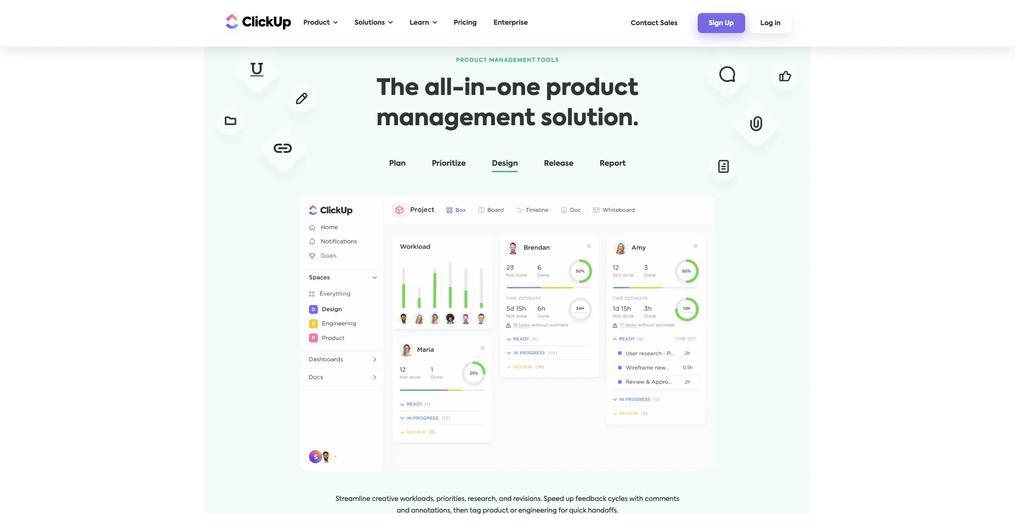 Task type: describe. For each thing, give the bounding box(es) containing it.
sign up button
[[698, 13, 745, 33]]

report button
[[591, 158, 635, 174]]

clickup image
[[223, 12, 291, 30]]

management
[[377, 108, 535, 131]]

all-
[[425, 78, 464, 100]]

plan
[[389, 161, 406, 168]]

contact sales button
[[626, 15, 682, 31]]

in
[[775, 20, 781, 27]]

tag
[[470, 508, 481, 515]]

product inside the all-in-one product management solution.
[[546, 78, 639, 100]]

contact
[[631, 20, 659, 26]]

sales
[[660, 20, 678, 26]]

feedback
[[576, 497, 607, 503]]

then
[[454, 508, 468, 515]]

revisions.
[[513, 497, 542, 503]]

solutions
[[355, 20, 385, 26]]

pricing
[[454, 20, 477, 26]]

workloads,
[[400, 497, 435, 503]]

product management tools
[[456, 58, 559, 64]]

priorities,
[[437, 497, 466, 503]]

release button
[[535, 158, 583, 174]]

log in
[[761, 20, 781, 27]]

up
[[566, 497, 574, 503]]

engineering
[[519, 508, 557, 515]]

for
[[559, 508, 568, 515]]

sign
[[709, 20, 723, 27]]

handoffs.
[[588, 508, 619, 515]]

design
[[492, 161, 518, 168]]

log in link
[[749, 13, 792, 33]]

report
[[600, 161, 626, 168]]



Task type: locate. For each thing, give the bounding box(es) containing it.
solutions button
[[350, 14, 398, 33]]

quick
[[569, 508, 587, 515]]

1 horizontal spatial and
[[499, 497, 512, 503]]

streamline
[[336, 497, 370, 503]]

speed
[[544, 497, 564, 503]]

1 vertical spatial and
[[397, 508, 410, 515]]

log
[[761, 20, 773, 27]]

0 horizontal spatial product
[[483, 508, 509, 515]]

streamline creative workloads, priorities, research, and revisions. speed up feedback cycles with comments and annotations, then tag product or engineering for quick handoffs.
[[336, 497, 680, 515]]

creative
[[372, 497, 399, 503]]

prioritize button
[[423, 158, 475, 174]]

one
[[497, 78, 541, 100]]

product inside dropdown button
[[304, 20, 330, 26]]

pricing link
[[449, 14, 482, 33]]

research,
[[468, 497, 498, 503]]

0 vertical spatial product
[[304, 20, 330, 26]]

product for product
[[304, 20, 330, 26]]

solution.
[[541, 108, 639, 131]]

software teams lp_tab image 3 (design)_box view.png image
[[300, 196, 715, 472]]

enterprise
[[494, 20, 528, 26]]

the
[[377, 78, 419, 100]]

comments
[[645, 497, 680, 503]]

product
[[304, 20, 330, 26], [456, 58, 487, 64]]

or
[[510, 508, 517, 515]]

design tab panel
[[300, 189, 715, 515]]

1 horizontal spatial product
[[456, 58, 487, 64]]

enterprise link
[[489, 14, 533, 33]]

design button
[[483, 158, 527, 174]]

cycles
[[608, 497, 628, 503]]

with
[[630, 497, 643, 503]]

tab list containing plan
[[233, 158, 783, 174]]

learn
[[410, 20, 429, 26]]

tab list
[[233, 158, 783, 174]]

contact sales
[[631, 20, 678, 26]]

and
[[499, 497, 512, 503], [397, 508, 410, 515]]

prioritize
[[432, 161, 466, 168]]

learn button
[[405, 14, 442, 33]]

product button
[[299, 14, 343, 33]]

0 horizontal spatial and
[[397, 508, 410, 515]]

1 horizontal spatial product
[[546, 78, 639, 100]]

1 vertical spatial product
[[483, 508, 509, 515]]

plan button
[[380, 158, 415, 174]]

product for product management tools
[[456, 58, 487, 64]]

product up solution.
[[546, 78, 639, 100]]

management
[[489, 58, 536, 64]]

and up or
[[499, 497, 512, 503]]

product down 'research,'
[[483, 508, 509, 515]]

the all-in-one product management solution.
[[377, 78, 639, 131]]

and down workloads,
[[397, 508, 410, 515]]

up
[[725, 20, 734, 27]]

0 vertical spatial product
[[546, 78, 639, 100]]

0 vertical spatial and
[[499, 497, 512, 503]]

annotations,
[[411, 508, 452, 515]]

sign up
[[709, 20, 734, 27]]

1 vertical spatial product
[[456, 58, 487, 64]]

in-
[[464, 78, 497, 100]]

release
[[544, 161, 574, 168]]

product inside streamline creative workloads, priorities, research, and revisions. speed up feedback cycles with comments and annotations, then tag product or engineering for quick handoffs.
[[483, 508, 509, 515]]

tools
[[537, 58, 559, 64]]

0 horizontal spatial product
[[304, 20, 330, 26]]

product
[[546, 78, 639, 100], [483, 508, 509, 515]]



Task type: vqa. For each thing, say whether or not it's contained in the screenshot.
Log in link in the top of the page
yes



